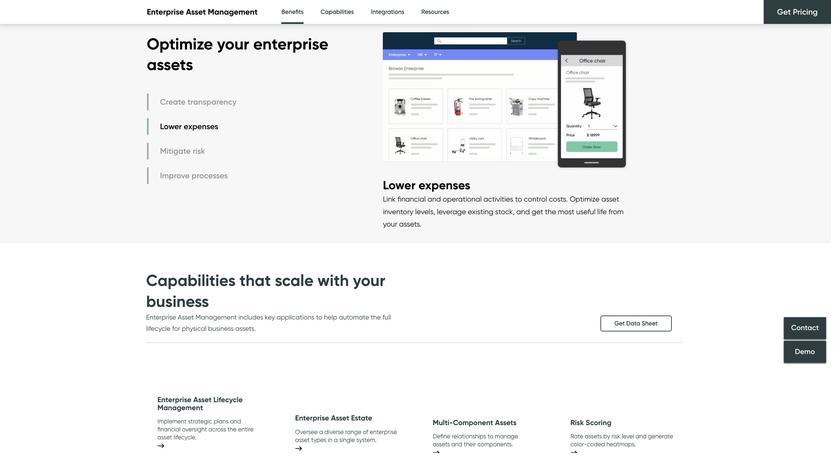Task type: locate. For each thing, give the bounding box(es) containing it.
2 vertical spatial to
[[488, 433, 494, 440]]

entire
[[238, 426, 254, 433]]

0 horizontal spatial financial
[[158, 426, 181, 433]]

0 horizontal spatial expenses
[[184, 122, 218, 131]]

1 horizontal spatial risk
[[612, 433, 621, 440]]

get inside get data sheet 'link'
[[615, 320, 625, 327]]

2 vertical spatial management
[[158, 403, 203, 412]]

mitigate risk
[[160, 146, 205, 156]]

1 horizontal spatial to
[[488, 433, 494, 440]]

generate
[[649, 433, 674, 440]]

0 horizontal spatial enterprise
[[254, 34, 329, 54]]

2 vertical spatial the
[[228, 426, 237, 433]]

across
[[209, 426, 226, 433]]

to left help
[[316, 313, 323, 321]]

capabilities that scale with your business enterprise asset management includes key applications to help automate the full lifecycle for physical business assets.
[[146, 270, 391, 332]]

get left pricing
[[778, 7, 792, 17]]

integrations
[[371, 8, 405, 16]]

1 vertical spatial optimize
[[570, 195, 600, 203]]

1 horizontal spatial enterprise
[[370, 428, 397, 435]]

risk
[[571, 418, 585, 427]]

lower inside lower expenses link financial and operational activities to control costs. optimize asset inventory levels, leverage existing stock, and get the most useful life from your assets.
[[383, 178, 416, 192]]

to inside define relationships to manage assets and their components.
[[488, 433, 494, 440]]

0 horizontal spatial assets.
[[236, 324, 256, 332]]

includes
[[239, 313, 263, 321]]

asset inside enterprise asset lifecycle management
[[193, 395, 212, 404]]

financial inside the implement strategic plans and financial oversight across the entire asset lifecycle.
[[158, 426, 181, 433]]

business right physical
[[208, 324, 234, 332]]

assets. down includes
[[236, 324, 256, 332]]

1 vertical spatial expenses
[[419, 178, 471, 192]]

0 horizontal spatial capabilities
[[146, 270, 236, 290]]

1 horizontal spatial optimize
[[570, 195, 600, 203]]

asset down oversee
[[295, 436, 310, 443]]

risk
[[193, 146, 205, 156], [612, 433, 621, 440]]

your
[[217, 34, 250, 54], [383, 219, 398, 228], [353, 270, 386, 290]]

leverage
[[437, 207, 467, 216]]

a right in
[[334, 436, 338, 443]]

financial up inventory
[[398, 195, 426, 203]]

assets.
[[400, 219, 422, 228], [236, 324, 256, 332]]

lower expenses link
[[147, 118, 238, 135]]

range
[[346, 428, 362, 435]]

0 horizontal spatial to
[[316, 313, 323, 321]]

2 horizontal spatial assets
[[585, 433, 603, 440]]

get
[[532, 207, 544, 216]]

assets
[[147, 55, 193, 75], [585, 433, 603, 440], [433, 441, 450, 448]]

stock,
[[496, 207, 515, 216]]

0 vertical spatial enterprise
[[254, 34, 329, 54]]

risk right by
[[612, 433, 621, 440]]

1 vertical spatial financial
[[158, 426, 181, 433]]

1 horizontal spatial asset
[[295, 436, 310, 443]]

the left the full
[[371, 313, 381, 321]]

financial
[[398, 195, 426, 203], [158, 426, 181, 433]]

create transparency link
[[147, 94, 238, 110]]

0 vertical spatial the
[[546, 207, 557, 216]]

1 vertical spatial assets
[[585, 433, 603, 440]]

enterprise
[[254, 34, 329, 54], [370, 428, 397, 435]]

of
[[363, 428, 369, 435]]

to left control
[[516, 195, 523, 203]]

your inside lower expenses link financial and operational activities to control costs. optimize asset inventory levels, leverage existing stock, and get the most useful life from your assets.
[[383, 219, 398, 228]]

contact link
[[785, 317, 827, 339]]

asset
[[186, 7, 206, 17], [178, 313, 194, 321], [193, 395, 212, 404], [331, 414, 350, 422]]

0 horizontal spatial optimize
[[147, 34, 213, 54]]

0 vertical spatial assets.
[[400, 219, 422, 228]]

0 vertical spatial optimize
[[147, 34, 213, 54]]

1 vertical spatial to
[[316, 313, 323, 321]]

automate
[[339, 313, 370, 321]]

capabilities
[[321, 8, 354, 16], [146, 270, 236, 290]]

efficient ordering helps control asset inventory levels image
[[383, 26, 630, 177]]

expenses down create transparency
[[184, 122, 218, 131]]

oversee a diverse range of enterprise asset types in a single system.
[[295, 428, 397, 443]]

and right "level"
[[636, 433, 647, 440]]

1 vertical spatial risk
[[612, 433, 621, 440]]

transparency
[[188, 97, 237, 107]]

optimize
[[147, 34, 213, 54], [570, 195, 600, 203]]

0 vertical spatial get
[[778, 7, 792, 17]]

1 vertical spatial get
[[615, 320, 625, 327]]

1 vertical spatial a
[[334, 436, 338, 443]]

expenses inside lower expenses link financial and operational activities to control costs. optimize asset inventory levels, leverage existing stock, and get the most useful life from your assets.
[[419, 178, 471, 192]]

get pricing link
[[765, 0, 832, 24]]

asset inside the implement strategic plans and financial oversight across the entire asset lifecycle.
[[158, 434, 172, 441]]

financial inside lower expenses link financial and operational activities to control costs. optimize asset inventory levels, leverage existing stock, and get the most useful life from your assets.
[[398, 195, 426, 203]]

lifecycle
[[146, 324, 171, 332]]

lower for lower expenses
[[160, 122, 182, 131]]

business up for
[[146, 291, 209, 311]]

and up entire
[[230, 418, 241, 425]]

asset down implement
[[158, 434, 172, 441]]

by
[[604, 433, 611, 440]]

lifecycle.
[[174, 434, 197, 441]]

assets. down inventory
[[400, 219, 422, 228]]

your inside capabilities that scale with your business enterprise asset management includes key applications to help automate the full lifecycle for physical business assets.
[[353, 270, 386, 290]]

0 vertical spatial capabilities
[[321, 8, 354, 16]]

and up levels,
[[428, 195, 441, 203]]

lower
[[160, 122, 182, 131], [383, 178, 416, 192]]

life
[[598, 207, 607, 216]]

get inside get pricing link
[[778, 7, 792, 17]]

1 horizontal spatial the
[[371, 313, 381, 321]]

business
[[146, 291, 209, 311], [208, 324, 234, 332]]

expenses for lower expenses
[[184, 122, 218, 131]]

enterprise inside oversee a diverse range of enterprise asset types in a single system.
[[370, 428, 397, 435]]

2 horizontal spatial to
[[516, 195, 523, 203]]

1 horizontal spatial a
[[334, 436, 338, 443]]

0 vertical spatial lower
[[160, 122, 182, 131]]

0 horizontal spatial assets
[[147, 55, 193, 75]]

1 vertical spatial assets.
[[236, 324, 256, 332]]

single
[[340, 436, 355, 443]]

1 horizontal spatial get
[[778, 7, 792, 17]]

2 vertical spatial assets
[[433, 441, 450, 448]]

capabilities link
[[321, 0, 354, 24]]

0 vertical spatial expenses
[[184, 122, 218, 131]]

asset up the from
[[602, 195, 620, 203]]

to up components.
[[488, 433, 494, 440]]

0 horizontal spatial the
[[228, 426, 237, 433]]

lifecycle
[[214, 395, 243, 404]]

1 vertical spatial capabilities
[[146, 270, 236, 290]]

0 horizontal spatial a
[[319, 428, 323, 435]]

existing
[[468, 207, 494, 216]]

relationships
[[452, 433, 487, 440]]

capabilities for capabilities
[[321, 8, 354, 16]]

enterprise
[[147, 7, 184, 17], [146, 313, 176, 321], [158, 395, 192, 404], [295, 414, 330, 422]]

to
[[516, 195, 523, 203], [316, 313, 323, 321], [488, 433, 494, 440]]

financial down implement
[[158, 426, 181, 433]]

0 horizontal spatial asset
[[158, 434, 172, 441]]

get
[[778, 7, 792, 17], [615, 320, 625, 327]]

a up types
[[319, 428, 323, 435]]

improve processes link
[[147, 167, 238, 184]]

operational
[[443, 195, 482, 203]]

1 vertical spatial the
[[371, 313, 381, 321]]

capabilities inside capabilities that scale with your business enterprise asset management includes key applications to help automate the full lifecycle for physical business assets.
[[146, 270, 236, 290]]

1 horizontal spatial assets.
[[400, 219, 422, 228]]

enterprise down benefits link in the left of the page
[[254, 34, 329, 54]]

improve processes
[[160, 171, 228, 180]]

asset
[[602, 195, 620, 203], [158, 434, 172, 441], [295, 436, 310, 443]]

define
[[433, 433, 451, 440]]

risk inside rate assets by risk level and generate color-coded heatmaps.
[[612, 433, 621, 440]]

1 horizontal spatial financial
[[398, 195, 426, 203]]

0 vertical spatial risk
[[193, 146, 205, 156]]

enterprise inside the optimize your enterprise assets
[[254, 34, 329, 54]]

0 horizontal spatial lower
[[160, 122, 182, 131]]

a
[[319, 428, 323, 435], [334, 436, 338, 443]]

assets inside rate assets by risk level and generate color-coded heatmaps.
[[585, 433, 603, 440]]

the down plans
[[228, 426, 237, 433]]

1 horizontal spatial lower
[[383, 178, 416, 192]]

optimize your enterprise assets
[[147, 34, 329, 75]]

1 vertical spatial enterprise
[[370, 428, 397, 435]]

in
[[328, 436, 333, 443]]

activities
[[484, 195, 514, 203]]

the inside lower expenses link financial and operational activities to control costs. optimize asset inventory levels, leverage existing stock, and get the most useful life from your assets.
[[546, 207, 557, 216]]

and inside define relationships to manage assets and their components.
[[452, 441, 463, 448]]

enterprise for enterprise asset lifecycle management
[[158, 395, 192, 404]]

risk right mitigate
[[193, 146, 205, 156]]

1 vertical spatial business
[[208, 324, 234, 332]]

1 vertical spatial your
[[383, 219, 398, 228]]

get data sheet link
[[601, 316, 672, 331]]

get data sheet
[[615, 320, 658, 327]]

lower down create
[[160, 122, 182, 131]]

estate
[[351, 414, 373, 422]]

1 vertical spatial lower
[[383, 178, 416, 192]]

the right get in the top of the page
[[546, 207, 557, 216]]

1 vertical spatial management
[[196, 313, 237, 321]]

help
[[324, 313, 338, 321]]

2 horizontal spatial asset
[[602, 195, 620, 203]]

and inside the implement strategic plans and financial oversight across the entire asset lifecycle.
[[230, 418, 241, 425]]

0 horizontal spatial get
[[615, 320, 625, 327]]

2 vertical spatial your
[[353, 270, 386, 290]]

demo
[[796, 347, 816, 356]]

1 horizontal spatial expenses
[[419, 178, 471, 192]]

1 horizontal spatial capabilities
[[321, 8, 354, 16]]

asset for enterprise asset estate
[[331, 414, 350, 422]]

get left 'data'
[[615, 320, 625, 327]]

define relationships to manage assets and their components.
[[433, 433, 519, 448]]

0 vertical spatial financial
[[398, 195, 426, 203]]

assets. inside lower expenses link financial and operational activities to control costs. optimize asset inventory levels, leverage existing stock, and get the most useful life from your assets.
[[400, 219, 422, 228]]

lower expenses
[[160, 122, 218, 131]]

2 horizontal spatial the
[[546, 207, 557, 216]]

0 vertical spatial to
[[516, 195, 523, 203]]

0 vertical spatial your
[[217, 34, 250, 54]]

expenses up operational at right
[[419, 178, 471, 192]]

the inside the implement strategic plans and financial oversight across the entire asset lifecycle.
[[228, 426, 237, 433]]

risk scoring
[[571, 418, 612, 427]]

get for get pricing
[[778, 7, 792, 17]]

enterprise for enterprise asset management
[[147, 7, 184, 17]]

assets. inside capabilities that scale with your business enterprise asset management includes key applications to help automate the full lifecycle for physical business assets.
[[236, 324, 256, 332]]

to inside lower expenses link financial and operational activities to control costs. optimize asset inventory levels, leverage existing stock, and get the most useful life from your assets.
[[516, 195, 523, 203]]

1 horizontal spatial assets
[[433, 441, 450, 448]]

diverse
[[325, 428, 344, 435]]

manage
[[495, 433, 519, 440]]

enterprise right of at the left
[[370, 428, 397, 435]]

0 vertical spatial assets
[[147, 55, 193, 75]]

lower up link
[[383, 178, 416, 192]]

enterprise inside enterprise asset lifecycle management
[[158, 395, 192, 404]]

and left their
[[452, 441, 463, 448]]



Task type: describe. For each thing, give the bounding box(es) containing it.
control
[[524, 195, 548, 203]]

to inside capabilities that scale with your business enterprise asset management includes key applications to help automate the full lifecycle for physical business assets.
[[316, 313, 323, 321]]

integrations link
[[371, 0, 405, 24]]

multi-
[[433, 418, 453, 427]]

oversee
[[295, 428, 318, 435]]

assets inside the optimize your enterprise assets
[[147, 55, 193, 75]]

scale
[[275, 270, 314, 290]]

get for get data sheet
[[615, 320, 625, 327]]

processes
[[192, 171, 228, 180]]

asset for enterprise asset lifecycle management
[[193, 395, 212, 404]]

system.
[[357, 436, 377, 443]]

lower for lower expenses link financial and operational activities to control costs. optimize asset inventory levels, leverage existing stock, and get the most useful life from your assets.
[[383, 178, 416, 192]]

optimize inside lower expenses link financial and operational activities to control costs. optimize asset inventory levels, leverage existing stock, and get the most useful life from your assets.
[[570, 195, 600, 203]]

create
[[160, 97, 186, 107]]

enterprise asset management
[[147, 7, 258, 17]]

applications
[[277, 313, 315, 321]]

sheet
[[642, 320, 658, 327]]

most
[[559, 207, 575, 216]]

lower expenses link financial and operational activities to control costs. optimize asset inventory levels, leverage existing stock, and get the most useful life from your assets.
[[383, 178, 624, 228]]

enterprise asset lifecycle management
[[158, 395, 243, 412]]

useful
[[577, 207, 596, 216]]

asset inside lower expenses link financial and operational activities to control costs. optimize asset inventory levels, leverage existing stock, and get the most useful life from your assets.
[[602, 195, 620, 203]]

level
[[623, 433, 635, 440]]

benefits link
[[282, 0, 304, 26]]

data
[[627, 320, 641, 327]]

enterprise inside capabilities that scale with your business enterprise asset management includes key applications to help automate the full lifecycle for physical business assets.
[[146, 313, 176, 321]]

expenses for lower expenses link financial and operational activities to control costs. optimize asset inventory levels, leverage existing stock, and get the most useful life from your assets.
[[419, 178, 471, 192]]

rate assets by risk level and generate color-coded heatmaps.
[[571, 433, 674, 448]]

rate
[[571, 433, 584, 440]]

color-
[[571, 441, 588, 448]]

strategic
[[188, 418, 212, 425]]

link
[[383, 195, 396, 203]]

0 vertical spatial a
[[319, 428, 323, 435]]

component
[[453, 418, 494, 427]]

and left get in the top of the page
[[517, 207, 530, 216]]

enterprise asset estate
[[295, 414, 373, 422]]

0 vertical spatial management
[[208, 7, 258, 17]]

management inside capabilities that scale with your business enterprise asset management includes key applications to help automate the full lifecycle for physical business assets.
[[196, 313, 237, 321]]

from
[[609, 207, 624, 216]]

heatmaps.
[[607, 441, 637, 448]]

the inside capabilities that scale with your business enterprise asset management includes key applications to help automate the full lifecycle for physical business assets.
[[371, 313, 381, 321]]

enterprise for enterprise asset estate
[[295, 414, 330, 422]]

their
[[464, 441, 476, 448]]

0 vertical spatial business
[[146, 291, 209, 311]]

types
[[312, 436, 327, 443]]

contact
[[792, 323, 820, 332]]

management inside enterprise asset lifecycle management
[[158, 403, 203, 412]]

resources link
[[422, 0, 450, 24]]

demo link
[[785, 341, 827, 363]]

pricing
[[794, 7, 819, 17]]

mitigate risk link
[[147, 143, 238, 159]]

for
[[172, 324, 180, 332]]

resources
[[422, 8, 450, 16]]

full
[[383, 313, 391, 321]]

get pricing
[[778, 7, 819, 17]]

mitigate
[[160, 146, 191, 156]]

that
[[240, 270, 271, 290]]

asset for enterprise asset management
[[186, 7, 206, 17]]

multi-component assets
[[433, 418, 517, 427]]

oversight
[[182, 426, 207, 433]]

improve
[[160, 171, 190, 180]]

assets
[[496, 418, 517, 427]]

with
[[318, 270, 349, 290]]

asset inside capabilities that scale with your business enterprise asset management includes key applications to help automate the full lifecycle for physical business assets.
[[178, 313, 194, 321]]

create transparency
[[160, 97, 237, 107]]

inventory
[[383, 207, 414, 216]]

0 horizontal spatial risk
[[193, 146, 205, 156]]

capabilities for capabilities that scale with your business enterprise asset management includes key applications to help automate the full lifecycle for physical business assets.
[[146, 270, 236, 290]]

benefits
[[282, 8, 304, 16]]

coded
[[588, 441, 606, 448]]

costs.
[[549, 195, 568, 203]]

your inside the optimize your enterprise assets
[[217, 34, 250, 54]]

implement
[[158, 418, 187, 425]]

optimize inside the optimize your enterprise assets
[[147, 34, 213, 54]]

implement strategic plans and financial oversight across the entire asset lifecycle.
[[158, 418, 254, 441]]

scoring
[[586, 418, 612, 427]]

physical
[[182, 324, 207, 332]]

assets inside define relationships to manage assets and their components.
[[433, 441, 450, 448]]

asset inside oversee a diverse range of enterprise asset types in a single system.
[[295, 436, 310, 443]]

components.
[[478, 441, 514, 448]]

levels,
[[416, 207, 436, 216]]

and inside rate assets by risk level and generate color-coded heatmaps.
[[636, 433, 647, 440]]

plans
[[214, 418, 229, 425]]



Task type: vqa. For each thing, say whether or not it's contained in the screenshot.
the topmost Read More LINK
no



